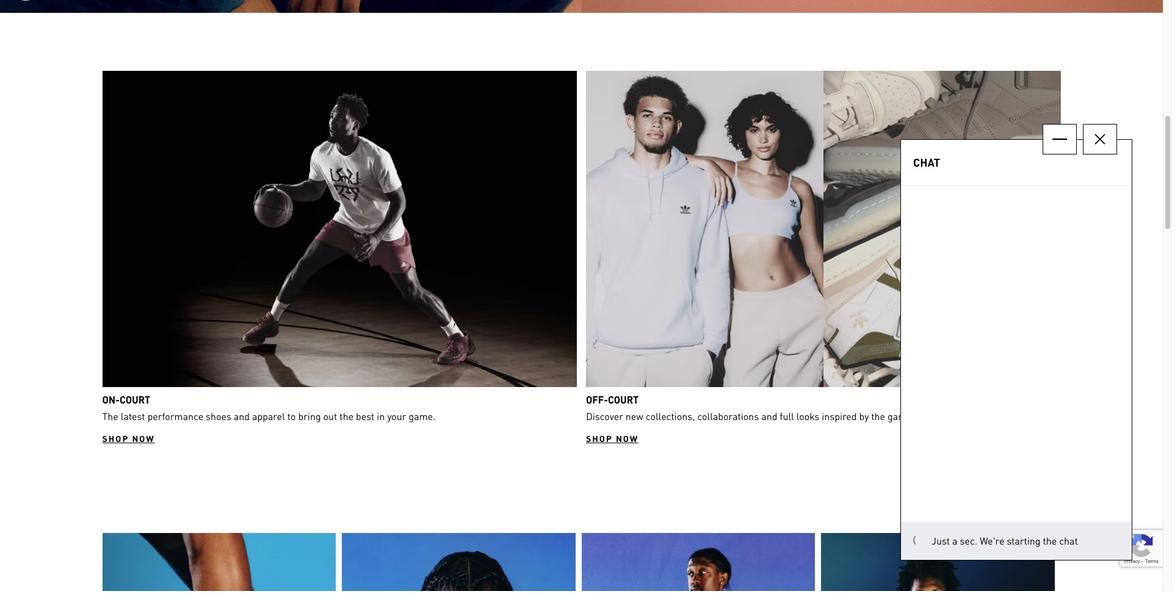 Task type: locate. For each thing, give the bounding box(es) containing it.
0 horizontal spatial the
[[340, 410, 354, 422]]

and left the full in the right bottom of the page
[[762, 410, 778, 422]]

1 court from the left
[[120, 393, 150, 406]]

and right shoes
[[234, 410, 250, 422]]

1 horizontal spatial shop
[[586, 433, 613, 444]]

0 horizontal spatial court
[[120, 393, 150, 406]]

1 and from the left
[[234, 410, 250, 422]]

full
[[780, 410, 794, 422]]

chat
[[1060, 534, 1078, 547]]

collaborations
[[698, 410, 759, 422]]

your
[[387, 410, 406, 422]]

2 shop now from the left
[[586, 433, 639, 444]]

shop
[[102, 433, 129, 444], [586, 433, 613, 444]]

shop now
[[102, 433, 155, 444], [586, 433, 639, 444]]

shop now down discover
[[586, 433, 639, 444]]

2 and from the left
[[762, 410, 778, 422]]

shop down the
[[102, 433, 129, 444]]

court up new on the right of page
[[608, 393, 639, 406]]

2 shop now button from the left
[[586, 432, 639, 444]]

the inside off-court discover new collections, collaborations and full looks inspired by the game.
[[872, 410, 886, 422]]

shop now button down latest
[[102, 432, 155, 444]]

0 horizontal spatial shop now
[[102, 433, 155, 444]]

1 horizontal spatial and
[[762, 410, 778, 422]]

bring
[[298, 410, 321, 422]]

the
[[340, 410, 354, 422], [872, 410, 886, 422], [1043, 534, 1057, 547]]

0 horizontal spatial shop now button
[[102, 432, 155, 444]]

court inside off-court discover new collections, collaborations and full looks inspired by the game.
[[608, 393, 639, 406]]

1 horizontal spatial shop now
[[586, 433, 639, 444]]

0 horizontal spatial and
[[234, 410, 250, 422]]

out
[[323, 410, 337, 422]]

sec.
[[960, 534, 978, 547]]

shop now down latest
[[102, 433, 155, 444]]

1 horizontal spatial now
[[616, 433, 639, 444]]

1 horizontal spatial court
[[608, 393, 639, 406]]

shop now button for the
[[102, 432, 155, 444]]

1 horizontal spatial shop now button
[[586, 432, 639, 444]]

off-court discover new collections, collaborations and full looks inspired by the game.
[[586, 393, 915, 422]]

game. right "your"
[[409, 410, 436, 422]]

2 shop from the left
[[586, 433, 613, 444]]

list
[[102, 533, 1061, 591]]

shop for the
[[102, 433, 129, 444]]

shop now button
[[102, 432, 155, 444], [586, 432, 639, 444]]

on-
[[102, 393, 120, 406]]

court for new
[[608, 393, 639, 406]]

1 horizontal spatial the
[[872, 410, 886, 422]]

and
[[234, 410, 250, 422], [762, 410, 778, 422]]

2 game. from the left
[[888, 410, 915, 422]]

shop now button down discover
[[586, 432, 639, 444]]

now down new on the right of page
[[616, 433, 639, 444]]

now down latest
[[132, 433, 155, 444]]

shop down discover
[[586, 433, 613, 444]]

1 now from the left
[[132, 433, 155, 444]]

1 horizontal spatial game.
[[888, 410, 915, 422]]

close-up of model's legs wearing white socks and black adidas shoes with off-white stripes against blue background image
[[102, 533, 336, 591]]

the right out
[[340, 410, 354, 422]]

1 shop from the left
[[102, 433, 129, 444]]

1 game. from the left
[[409, 410, 436, 422]]

and inside on-court the latest performance shoes and apparel to bring out the best in your game.
[[234, 410, 250, 422]]

now
[[132, 433, 155, 444], [616, 433, 639, 444]]

game. inside on-court the latest performance shoes and apparel to bring out the best in your game.
[[409, 410, 436, 422]]

0 horizontal spatial game.
[[409, 410, 436, 422]]

court inside on-court the latest performance shoes and apparel to bring out the best in your game.
[[120, 393, 150, 406]]

inspired
[[822, 410, 857, 422]]

just a sec. we're starting the chat
[[932, 534, 1078, 547]]

shop now for discover
[[586, 433, 639, 444]]

game. right the by
[[888, 410, 915, 422]]

1 shop now from the left
[[102, 433, 155, 444]]

1 shop now button from the left
[[102, 432, 155, 444]]

game.
[[409, 410, 436, 422], [888, 410, 915, 422]]

the left chat
[[1043, 534, 1057, 547]]

best
[[356, 410, 375, 422]]

2 now from the left
[[616, 433, 639, 444]]

performance
[[148, 410, 203, 422]]

0 horizontal spatial now
[[132, 433, 155, 444]]

the inside on-court the latest performance shoes and apparel to bring out the best in your game.
[[340, 410, 354, 422]]

court
[[120, 393, 150, 406], [608, 393, 639, 406]]

on-court the latest performance shoes and apparel to bring out the best in your game.
[[102, 393, 436, 422]]

woman wearing off-white hoodie smiles and looks down in front of blue background image
[[342, 533, 576, 591]]

the right the by
[[872, 410, 886, 422]]

a
[[953, 534, 958, 547]]

0 horizontal spatial shop
[[102, 433, 129, 444]]

and inside off-court discover new collections, collaborations and full looks inspired by the game.
[[762, 410, 778, 422]]

2 court from the left
[[608, 393, 639, 406]]

court up latest
[[120, 393, 150, 406]]

looks
[[797, 410, 820, 422]]



Task type: vqa. For each thing, say whether or not it's contained in the screenshot.
the right SHOP NOW
yes



Task type: describe. For each thing, give the bounding box(es) containing it.
collections,
[[646, 410, 695, 422]]

now for new
[[616, 433, 639, 444]]

apparel
[[252, 410, 285, 422]]

and for full
[[762, 410, 778, 422]]

to
[[287, 410, 296, 422]]

shop now button for discover
[[586, 432, 639, 444]]

starting
[[1007, 534, 1041, 547]]

off-
[[586, 393, 608, 406]]

in
[[377, 410, 385, 422]]

male athlete wearing black top and shorts stands and holds basketball in front of blue background image
[[582, 533, 815, 591]]

shop now for the
[[102, 433, 155, 444]]

discover
[[586, 410, 623, 422]]

game. inside off-court discover new collections, collaborations and full looks inspired by the game.
[[888, 410, 915, 422]]

the for out
[[340, 410, 354, 422]]

and for apparel
[[234, 410, 250, 422]]

we're
[[980, 534, 1005, 547]]

court for latest
[[120, 393, 150, 406]]

2 horizontal spatial the
[[1043, 534, 1057, 547]]

by
[[859, 410, 869, 422]]

the for by
[[872, 410, 886, 422]]

just
[[932, 534, 950, 547]]

now for latest
[[132, 433, 155, 444]]

chat
[[914, 155, 940, 169]]

new
[[626, 410, 644, 422]]

male athlete wearing off-white top and pants stands with hands in pockets looking to camera against dark blue background image
[[821, 533, 1055, 591]]

shop for discover
[[586, 433, 613, 444]]

the
[[102, 410, 118, 422]]

shoes
[[206, 410, 231, 422]]

latest
[[121, 410, 145, 422]]



